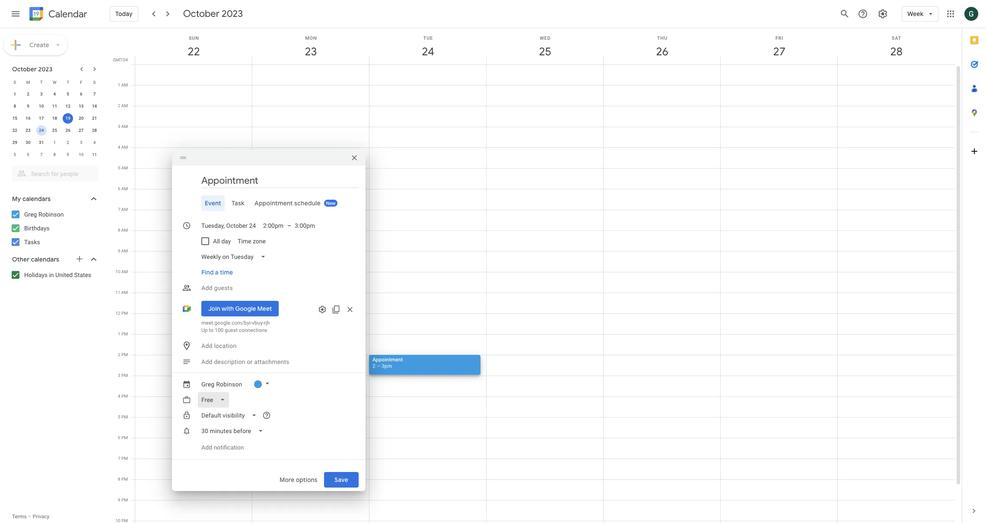 Task type: locate. For each thing, give the bounding box(es) containing it.
0 vertical spatial 12
[[65, 104, 70, 109]]

add down find
[[201, 284, 213, 291]]

7 down 31 element at the top of page
[[40, 152, 43, 157]]

1 pm
[[118, 332, 128, 336]]

23 down 'mon'
[[304, 45, 317, 59]]

robinson down 'my calendars' dropdown button
[[38, 211, 64, 218]]

pm up 9 pm
[[121, 477, 128, 482]]

20
[[79, 116, 84, 121]]

2 am from the top
[[121, 103, 128, 108]]

Add title text field
[[201, 174, 359, 187]]

0 horizontal spatial appointment
[[255, 199, 293, 207]]

w
[[53, 80, 57, 85]]

9 am from the top
[[121, 249, 128, 253]]

24 column header
[[369, 28, 487, 64]]

my calendars
[[12, 195, 51, 203]]

grid
[[111, 28, 962, 523]]

23 inside mon 23
[[304, 45, 317, 59]]

5
[[67, 92, 69, 96], [14, 152, 16, 157], [118, 166, 120, 170], [118, 415, 120, 419]]

privacy link
[[33, 514, 49, 520]]

1 horizontal spatial t
[[67, 80, 69, 85]]

2 vertical spatial 11
[[115, 290, 120, 295]]

1 vertical spatial october 2023
[[12, 65, 52, 73]]

pm for 9 pm
[[121, 498, 128, 502]]

cell containing appointment
[[369, 64, 487, 523]]

27 down fri
[[773, 45, 785, 59]]

task button
[[228, 195, 248, 211]]

3 down 2 am on the top of the page
[[118, 124, 120, 129]]

0 vertical spatial 23
[[304, 45, 317, 59]]

2 up 3 pm
[[118, 352, 120, 357]]

add notification button
[[198, 437, 247, 458]]

greg robinson up the birthdays
[[24, 211, 64, 218]]

1 horizontal spatial greg
[[201, 381, 215, 388]]

6 for 6 am
[[118, 186, 120, 191]]

0 vertical spatial 11
[[52, 104, 57, 109]]

12 inside "grid"
[[116, 311, 120, 316]]

am down '9 am'
[[121, 269, 128, 274]]

t left f
[[67, 80, 69, 85]]

10 pm from the top
[[121, 498, 128, 502]]

appointment inside tab list
[[255, 199, 293, 207]]

0 vertical spatial greg
[[24, 211, 37, 218]]

1 vertical spatial 10
[[79, 152, 84, 157]]

settings menu image
[[878, 9, 888, 19]]

6 down 30 element
[[27, 152, 29, 157]]

am for 11 am
[[121, 290, 128, 295]]

– right terms
[[28, 514, 31, 520]]

0 horizontal spatial 10
[[39, 104, 44, 109]]

0 vertical spatial greg robinson
[[24, 211, 64, 218]]

3pm
[[382, 363, 392, 369]]

add
[[201, 284, 213, 291], [201, 342, 213, 349], [201, 358, 213, 365], [201, 444, 212, 451]]

s right f
[[93, 80, 96, 85]]

1 horizontal spatial 10
[[79, 152, 84, 157]]

4 add from the top
[[201, 444, 212, 451]]

0 vertical spatial 27
[[773, 45, 785, 59]]

26 inside "october 2023" grid
[[65, 128, 70, 133]]

1 down the 25 element
[[53, 140, 56, 145]]

0 horizontal spatial 22
[[12, 128, 17, 133]]

5 pm from the top
[[121, 394, 128, 399]]

5 am from the top
[[121, 166, 128, 170]]

row group containing 1
[[8, 88, 101, 161]]

28 element
[[89, 125, 100, 136]]

0 vertical spatial 10
[[39, 104, 44, 109]]

1 horizontal spatial 24
[[421, 45, 434, 59]]

3 for 3 am
[[118, 124, 120, 129]]

2 s from the left
[[93, 80, 96, 85]]

november 5 element
[[10, 150, 20, 160]]

thu 26
[[656, 35, 668, 59]]

22 down "15" element on the top of the page
[[12, 128, 17, 133]]

15 element
[[10, 113, 20, 124]]

Search for people text field
[[17, 166, 93, 182]]

1 cell from the left
[[135, 64, 252, 523]]

4 pm from the top
[[121, 373, 128, 378]]

22 element
[[10, 125, 20, 136]]

6 pm from the top
[[121, 415, 128, 419]]

pm up 5 pm in the bottom of the page
[[121, 394, 128, 399]]

row group
[[8, 88, 101, 161]]

a
[[215, 268, 219, 276]]

6 down 5 pm in the bottom of the page
[[118, 435, 120, 440]]

10 up 17
[[39, 104, 44, 109]]

7 for november 7 element
[[40, 152, 43, 157]]

pm for 5 pm
[[121, 415, 128, 419]]

None search field
[[0, 163, 107, 182]]

pm down '8 pm'
[[121, 498, 128, 502]]

23
[[304, 45, 317, 59], [26, 128, 31, 133]]

greg robinson inside my calendars list
[[24, 211, 64, 218]]

7 up '8 pm'
[[118, 456, 120, 461]]

am
[[121, 83, 128, 87], [121, 103, 128, 108], [121, 124, 128, 129], [121, 145, 128, 150], [121, 166, 128, 170], [121, 186, 128, 191], [121, 207, 128, 212], [121, 228, 128, 233], [121, 249, 128, 253], [121, 269, 128, 274], [121, 290, 128, 295]]

pm up 6 pm
[[121, 415, 128, 419]]

7 pm
[[118, 456, 128, 461]]

1 horizontal spatial 28
[[890, 45, 902, 59]]

– left end time text field
[[288, 222, 291, 229]]

1 am from the top
[[121, 83, 128, 87]]

am for 6 am
[[121, 186, 128, 191]]

7
[[93, 92, 96, 96], [40, 152, 43, 157], [118, 207, 120, 212], [118, 456, 120, 461]]

0 horizontal spatial tab list
[[179, 195, 359, 211]]

0 vertical spatial calendars
[[22, 195, 51, 203]]

row containing 29
[[8, 137, 101, 149]]

new
[[326, 200, 336, 206]]

am up 6 am
[[121, 166, 128, 170]]

23 down 16 "element"
[[26, 128, 31, 133]]

3 pm from the top
[[121, 352, 128, 357]]

23 element
[[23, 125, 33, 136]]

23 column header
[[252, 28, 370, 64]]

calendars up in
[[31, 256, 59, 263]]

1 horizontal spatial appointment
[[373, 357, 403, 363]]

1 vertical spatial 22
[[12, 128, 17, 133]]

2 horizontal spatial 11
[[115, 290, 120, 295]]

9 down '8 pm'
[[118, 498, 120, 502]]

greg inside my calendars list
[[24, 211, 37, 218]]

1 vertical spatial 27
[[79, 128, 84, 133]]

2 down 26 element
[[67, 140, 69, 145]]

2 add from the top
[[201, 342, 213, 349]]

add other calendars image
[[75, 255, 84, 263]]

notification
[[214, 444, 244, 451]]

7 am
[[118, 207, 128, 212]]

9 down november 2 element
[[67, 152, 69, 157]]

1 vertical spatial 12
[[116, 311, 120, 316]]

2 up '3 am'
[[118, 103, 120, 108]]

4 up 5 pm in the bottom of the page
[[118, 394, 120, 399]]

am up 8 am
[[121, 207, 128, 212]]

november 1 element
[[49, 137, 60, 148]]

11 am
[[115, 290, 128, 295]]

2 vertical spatial 10
[[115, 269, 120, 274]]

2 t from the left
[[67, 80, 69, 85]]

guest
[[225, 327, 238, 333]]

1 vertical spatial greg
[[201, 381, 215, 388]]

1 horizontal spatial –
[[288, 222, 291, 229]]

3 cell from the left
[[369, 64, 487, 523]]

pm down 5 pm in the bottom of the page
[[121, 435, 128, 440]]

am up 5 am
[[121, 145, 128, 150]]

7 for 7 pm
[[118, 456, 120, 461]]

0 horizontal spatial 25
[[52, 128, 57, 133]]

0 horizontal spatial 26
[[65, 128, 70, 133]]

t left w in the top of the page
[[40, 80, 43, 85]]

1 vertical spatial 24
[[39, 128, 44, 133]]

28 link
[[887, 42, 907, 62]]

1 horizontal spatial 23
[[304, 45, 317, 59]]

16 element
[[23, 113, 33, 124]]

f
[[80, 80, 82, 85]]

28 down sat
[[890, 45, 902, 59]]

1 vertical spatial appointment
[[373, 357, 403, 363]]

4 cell from the left
[[487, 64, 604, 523]]

1 horizontal spatial greg robinson
[[201, 381, 242, 388]]

1 vertical spatial 25
[[52, 128, 57, 133]]

pm for 12 pm
[[121, 311, 128, 316]]

2 left 3pm
[[373, 363, 376, 369]]

0 horizontal spatial 11
[[52, 104, 57, 109]]

appointment 2 – 3pm
[[373, 357, 403, 369]]

1 vertical spatial 11
[[92, 152, 97, 157]]

6
[[80, 92, 82, 96], [27, 152, 29, 157], [118, 186, 120, 191], [118, 435, 120, 440]]

add down the up
[[201, 342, 213, 349]]

5 for 5 am
[[118, 166, 120, 170]]

26 down 19, today "element"
[[65, 128, 70, 133]]

location
[[214, 342, 237, 349]]

row containing s
[[8, 76, 101, 88]]

add down add location in the left bottom of the page
[[201, 358, 213, 365]]

5 cell from the left
[[604, 64, 721, 523]]

am up '3 am'
[[121, 103, 128, 108]]

28 down '21' element
[[92, 128, 97, 133]]

1 horizontal spatial october
[[183, 8, 220, 20]]

schedule
[[295, 199, 321, 207]]

am for 8 am
[[121, 228, 128, 233]]

12 inside row
[[65, 104, 70, 109]]

appointment up start time text box
[[255, 199, 293, 207]]

am down 5 am
[[121, 186, 128, 191]]

1 pm from the top
[[121, 311, 128, 316]]

0 vertical spatial –
[[288, 222, 291, 229]]

row containing 5
[[8, 149, 101, 161]]

google
[[235, 305, 256, 312]]

1 down 12 pm
[[118, 332, 120, 336]]

None field
[[198, 249, 273, 264], [198, 392, 232, 407], [198, 407, 264, 423], [198, 423, 270, 439], [198, 249, 273, 264], [198, 392, 232, 407], [198, 407, 264, 423], [198, 423, 270, 439]]

11 for 11 am
[[115, 290, 120, 295]]

to element
[[288, 222, 291, 229]]

am down 8 am
[[121, 249, 128, 253]]

tab list
[[963, 28, 987, 499], [179, 195, 359, 211]]

pm for 6 pm
[[121, 435, 128, 440]]

am up '9 am'
[[121, 228, 128, 233]]

add inside dropdown button
[[201, 284, 213, 291]]

time zone button
[[235, 233, 269, 249]]

24 link
[[418, 42, 438, 62]]

1
[[118, 83, 120, 87], [14, 92, 16, 96], [53, 140, 56, 145], [118, 332, 120, 336]]

11 down 10 am
[[115, 290, 120, 295]]

1 vertical spatial calendars
[[31, 256, 59, 263]]

14 element
[[89, 101, 100, 112]]

october 2023 up sun
[[183, 8, 243, 20]]

1 vertical spatial 28
[[92, 128, 97, 133]]

pm down 2 pm at left bottom
[[121, 373, 128, 378]]

19, today element
[[63, 113, 73, 124]]

7 up 8 am
[[118, 207, 120, 212]]

20 element
[[76, 113, 86, 124]]

24 inside 24 element
[[39, 128, 44, 133]]

8 am from the top
[[121, 228, 128, 233]]

4 down the 28 "element"
[[93, 140, 96, 145]]

2 pm from the top
[[121, 332, 128, 336]]

0 vertical spatial october 2023
[[183, 8, 243, 20]]

1 vertical spatial 23
[[26, 128, 31, 133]]

robinson
[[38, 211, 64, 218], [216, 381, 242, 388]]

robinson inside my calendars list
[[38, 211, 64, 218]]

october up m
[[12, 65, 37, 73]]

25 column header
[[486, 28, 604, 64]]

13
[[79, 104, 84, 109]]

greg up the birthdays
[[24, 211, 37, 218]]

1 vertical spatial october
[[12, 65, 37, 73]]

22 inside the 22 element
[[12, 128, 17, 133]]

11 down november 4 element in the top left of the page
[[92, 152, 97, 157]]

connections
[[239, 327, 267, 333]]

calendars
[[22, 195, 51, 203], [31, 256, 59, 263]]

november 3 element
[[76, 137, 86, 148]]

25 down the wed
[[539, 45, 551, 59]]

27 down 20 element
[[79, 128, 84, 133]]

october up sun
[[183, 8, 220, 20]]

robinson down description on the bottom
[[216, 381, 242, 388]]

11 am from the top
[[121, 290, 128, 295]]

27 column header
[[721, 28, 838, 64]]

28 inside "element"
[[92, 128, 97, 133]]

0 vertical spatial appointment
[[255, 199, 293, 207]]

october 2023
[[183, 8, 243, 20], [12, 65, 52, 73]]

1 horizontal spatial 2023
[[222, 8, 243, 20]]

vbuy-
[[252, 320, 264, 326]]

6 up "7 am"
[[118, 186, 120, 191]]

3 add from the top
[[201, 358, 213, 365]]

10 up 11 am
[[115, 269, 120, 274]]

0 horizontal spatial greg robinson
[[24, 211, 64, 218]]

2 horizontal spatial –
[[377, 363, 380, 369]]

6 for november 6 element
[[27, 152, 29, 157]]

m
[[26, 80, 30, 85]]

0 vertical spatial 22
[[187, 45, 200, 59]]

6 am from the top
[[121, 186, 128, 191]]

day
[[222, 238, 231, 244]]

am up 12 pm
[[121, 290, 128, 295]]

s
[[14, 80, 16, 85], [93, 80, 96, 85]]

pm up 3 pm
[[121, 352, 128, 357]]

1 up the 15
[[14, 92, 16, 96]]

join with google meet link
[[201, 301, 279, 316]]

0 vertical spatial robinson
[[38, 211, 64, 218]]

5 for november 5 element
[[14, 152, 16, 157]]

5 up 6 am
[[118, 166, 120, 170]]

meet
[[257, 305, 272, 312]]

3 for 3 pm
[[118, 373, 120, 378]]

24
[[421, 45, 434, 59], [39, 128, 44, 133]]

5 down 29 element
[[14, 152, 16, 157]]

today button
[[110, 3, 138, 24]]

10
[[39, 104, 44, 109], [79, 152, 84, 157], [115, 269, 120, 274]]

3
[[40, 92, 43, 96], [118, 124, 120, 129], [80, 140, 82, 145], [118, 373, 120, 378]]

4 am from the top
[[121, 145, 128, 150]]

greg down description on the bottom
[[201, 381, 215, 388]]

2 vertical spatial –
[[28, 514, 31, 520]]

12 up 19
[[65, 104, 70, 109]]

11
[[52, 104, 57, 109], [92, 152, 97, 157], [115, 290, 120, 295]]

22 column header
[[135, 28, 252, 64]]

6 down f
[[80, 92, 82, 96]]

0 vertical spatial 24
[[421, 45, 434, 59]]

1 add from the top
[[201, 284, 213, 291]]

12
[[65, 104, 70, 109], [116, 311, 120, 316]]

to
[[209, 327, 214, 333]]

10 am from the top
[[121, 269, 128, 274]]

9 up 16
[[27, 104, 29, 109]]

0 horizontal spatial 24
[[39, 128, 44, 133]]

october 2023 up m
[[12, 65, 52, 73]]

5 up 12 element
[[67, 92, 69, 96]]

2 am
[[118, 103, 128, 108]]

1 horizontal spatial 25
[[539, 45, 551, 59]]

21
[[92, 116, 97, 121]]

1 horizontal spatial 26
[[656, 45, 668, 59]]

0 horizontal spatial robinson
[[38, 211, 64, 218]]

0 horizontal spatial 12
[[65, 104, 70, 109]]

26 down thu
[[656, 45, 668, 59]]

7 am from the top
[[121, 207, 128, 212]]

21 element
[[89, 113, 100, 124]]

2
[[27, 92, 29, 96], [118, 103, 120, 108], [67, 140, 69, 145], [118, 352, 120, 357], [373, 363, 376, 369]]

1 vertical spatial robinson
[[216, 381, 242, 388]]

attachments
[[254, 358, 290, 365]]

11 up 18 at top left
[[52, 104, 57, 109]]

calendars right my
[[22, 195, 51, 203]]

1 horizontal spatial 11
[[92, 152, 97, 157]]

5 for 5 pm
[[118, 415, 120, 419]]

24 down 17 element
[[39, 128, 44, 133]]

9 pm from the top
[[121, 477, 128, 482]]

am for 7 am
[[121, 207, 128, 212]]

2 pm
[[118, 352, 128, 357]]

pm for 8 pm
[[121, 477, 128, 482]]

terms – privacy
[[12, 514, 49, 520]]

10 down the november 3 element
[[79, 152, 84, 157]]

wed 25
[[539, 35, 551, 59]]

0 horizontal spatial t
[[40, 80, 43, 85]]

– left 3pm
[[377, 363, 380, 369]]

8 down november 1 element
[[53, 152, 56, 157]]

1 horizontal spatial 22
[[187, 45, 200, 59]]

–
[[288, 222, 291, 229], [377, 363, 380, 369], [28, 514, 31, 520]]

3 am from the top
[[121, 124, 128, 129]]

3 down 27 element
[[80, 140, 82, 145]]

cell
[[135, 64, 252, 523], [252, 64, 370, 523], [369, 64, 487, 523], [487, 64, 604, 523], [604, 64, 721, 523], [721, 64, 838, 523], [838, 64, 955, 523]]

7 pm from the top
[[121, 435, 128, 440]]

4 for 4 pm
[[118, 394, 120, 399]]

0 horizontal spatial 28
[[92, 128, 97, 133]]

pm for 3 pm
[[121, 373, 128, 378]]

pm for 7 pm
[[121, 456, 128, 461]]

7 for 7 am
[[118, 207, 120, 212]]

Start time text field
[[263, 220, 284, 231]]

22 down sun
[[187, 45, 200, 59]]

all
[[213, 238, 220, 244]]

8 up 9 pm
[[118, 477, 120, 482]]

join with google meet
[[208, 305, 272, 312]]

my calendars list
[[2, 208, 107, 249]]

Start date text field
[[201, 220, 256, 231]]

s left m
[[14, 80, 16, 85]]

states
[[74, 272, 91, 278]]

4 up 5 am
[[118, 145, 120, 150]]

0 horizontal spatial 23
[[26, 128, 31, 133]]

1 horizontal spatial 12
[[116, 311, 120, 316]]

0 vertical spatial 28
[[890, 45, 902, 59]]

week
[[908, 10, 924, 18]]

row
[[131, 64, 955, 523], [8, 76, 101, 88], [8, 88, 101, 100], [8, 100, 101, 112], [8, 112, 101, 125], [8, 125, 101, 137], [8, 137, 101, 149], [8, 149, 101, 161]]

8 pm from the top
[[121, 456, 128, 461]]

tab list containing event
[[179, 195, 359, 211]]

24 down tue
[[421, 45, 434, 59]]

13 element
[[76, 101, 86, 112]]

31 element
[[36, 137, 47, 148]]

appointment schedule
[[255, 199, 321, 207]]

am up 2 am on the top of the page
[[121, 83, 128, 87]]

event
[[205, 199, 221, 207]]

0 horizontal spatial 27
[[79, 128, 84, 133]]

1 horizontal spatial 27
[[773, 45, 785, 59]]

am for 2 am
[[121, 103, 128, 108]]

25 link
[[535, 42, 555, 62]]

0 horizontal spatial greg
[[24, 211, 37, 218]]

add inside button
[[201, 444, 212, 451]]

0 horizontal spatial october 2023
[[12, 65, 52, 73]]

2 horizontal spatial 10
[[115, 269, 120, 274]]

my calendars button
[[2, 192, 107, 206]]

pm up 1 pm at the left bottom
[[121, 311, 128, 316]]

9 up 10 am
[[118, 249, 120, 253]]

0 vertical spatial 26
[[656, 45, 668, 59]]

1 vertical spatial –
[[377, 363, 380, 369]]

sun
[[189, 35, 199, 41]]

3 down 2 pm at left bottom
[[118, 373, 120, 378]]

2 down m
[[27, 92, 29, 96]]

appointment up 3pm
[[373, 357, 403, 363]]

2 for 2 pm
[[118, 352, 120, 357]]

appointment inside cell
[[373, 357, 403, 363]]

0 horizontal spatial s
[[14, 80, 16, 85]]

3 am
[[118, 124, 128, 129]]

7 inside november 7 element
[[40, 152, 43, 157]]

0 horizontal spatial 2023
[[38, 65, 52, 73]]

0 vertical spatial 25
[[539, 45, 551, 59]]

1 horizontal spatial robinson
[[216, 381, 242, 388]]

1 horizontal spatial s
[[93, 80, 96, 85]]

1 up 2 am on the top of the page
[[118, 83, 120, 87]]

23 link
[[301, 42, 321, 62]]

am down 2 am on the top of the page
[[121, 124, 128, 129]]

november 9 element
[[63, 150, 73, 160]]

pm up '8 pm'
[[121, 456, 128, 461]]

greg robinson down description on the bottom
[[201, 381, 242, 388]]

pm up 2 pm at left bottom
[[121, 332, 128, 336]]

1 vertical spatial 26
[[65, 128, 70, 133]]

october 2023 grid
[[8, 76, 101, 161]]



Task type: vqa. For each thing, say whether or not it's contained in the screenshot.


Task type: describe. For each thing, give the bounding box(es) containing it.
25 element
[[49, 125, 60, 136]]

holidays
[[24, 272, 48, 278]]

8 pm
[[118, 477, 128, 482]]

1 am
[[118, 83, 128, 87]]

time zone
[[238, 238, 266, 244]]

november 7 element
[[36, 150, 47, 160]]

calendar heading
[[47, 8, 87, 20]]

row containing appointment
[[131, 64, 955, 523]]

4 am
[[118, 145, 128, 150]]

22 inside 22 'column header'
[[187, 45, 200, 59]]

add notification
[[201, 444, 244, 451]]

november 10 element
[[76, 150, 86, 160]]

8 for november 8 element
[[53, 152, 56, 157]]

19 cell
[[61, 112, 75, 125]]

5 pm
[[118, 415, 128, 419]]

find a time button
[[198, 264, 237, 280]]

create button
[[3, 35, 67, 55]]

add for add notification
[[201, 444, 212, 451]]

1 horizontal spatial october 2023
[[183, 8, 243, 20]]

add description or attachments
[[201, 358, 290, 365]]

task
[[232, 199, 244, 207]]

0 vertical spatial 2023
[[222, 8, 243, 20]]

add for add description or attachments
[[201, 358, 213, 365]]

fri
[[776, 35, 784, 41]]

row containing 1
[[8, 88, 101, 100]]

birthdays
[[24, 225, 50, 232]]

9 for 9 am
[[118, 249, 120, 253]]

add for add location
[[201, 342, 213, 349]]

16
[[26, 116, 31, 121]]

26 link
[[653, 42, 672, 62]]

meet.google.com/byi-
[[201, 320, 252, 326]]

5 am
[[118, 166, 128, 170]]

gmt-04
[[113, 58, 128, 62]]

100
[[215, 327, 224, 333]]

8 for 8 pm
[[118, 477, 120, 482]]

pm for 2 pm
[[121, 352, 128, 357]]

4 down w in the top of the page
[[53, 92, 56, 96]]

24 cell
[[35, 125, 48, 137]]

row containing 8
[[8, 100, 101, 112]]

pm for 1 pm
[[121, 332, 128, 336]]

23 inside grid
[[26, 128, 31, 133]]

28 column header
[[838, 28, 955, 64]]

event button
[[201, 195, 225, 211]]

row containing 15
[[8, 112, 101, 125]]

gmt-
[[113, 58, 123, 62]]

guests
[[214, 284, 233, 291]]

my
[[12, 195, 21, 203]]

14
[[92, 104, 97, 109]]

25 inside "october 2023" grid
[[52, 128, 57, 133]]

1 horizontal spatial tab list
[[963, 28, 987, 499]]

30 element
[[23, 137, 33, 148]]

up
[[201, 327, 208, 333]]

6 cell from the left
[[721, 64, 838, 523]]

sat 28
[[890, 35, 902, 59]]

join
[[208, 305, 220, 312]]

calendar
[[48, 8, 87, 20]]

8 for 8 am
[[118, 228, 120, 233]]

in
[[49, 272, 54, 278]]

add for add guests
[[201, 284, 213, 291]]

1 s from the left
[[14, 80, 16, 85]]

add guests button
[[198, 280, 359, 295]]

25 inside wed 25
[[539, 45, 551, 59]]

27 element
[[76, 125, 86, 136]]

12 for 12 pm
[[116, 311, 120, 316]]

pm for 4 pm
[[121, 394, 128, 399]]

26 inside column header
[[656, 45, 668, 59]]

12 element
[[63, 101, 73, 112]]

calendar element
[[28, 5, 87, 24]]

week button
[[902, 3, 939, 24]]

2 inside appointment 2 – 3pm
[[373, 363, 376, 369]]

november 6 element
[[23, 150, 33, 160]]

9 am
[[118, 249, 128, 253]]

time
[[220, 268, 233, 276]]

terms
[[12, 514, 27, 520]]

am for 4 am
[[121, 145, 128, 150]]

row containing 22
[[8, 125, 101, 137]]

29 element
[[10, 137, 20, 148]]

18 element
[[49, 113, 60, 124]]

12 for 12
[[65, 104, 70, 109]]

10 element
[[36, 101, 47, 112]]

12 pm
[[116, 311, 128, 316]]

november 8 element
[[49, 150, 60, 160]]

10 for november 10 element
[[79, 152, 84, 157]]

november 11 element
[[89, 150, 100, 160]]

9 for november 9 element
[[67, 152, 69, 157]]

create
[[29, 41, 49, 49]]

17
[[39, 116, 44, 121]]

9 pm
[[118, 498, 128, 502]]

6 am
[[118, 186, 128, 191]]

26 column header
[[604, 28, 721, 64]]

1 for 1 am
[[118, 83, 120, 87]]

grid containing 22
[[111, 28, 962, 523]]

0 vertical spatial october
[[183, 8, 220, 20]]

calendars for my calendars
[[22, 195, 51, 203]]

0 horizontal spatial october
[[12, 65, 37, 73]]

november 2 element
[[63, 137, 73, 148]]

6 for 6 pm
[[118, 435, 120, 440]]

24 element
[[36, 125, 47, 136]]

11 for the 11 element
[[52, 104, 57, 109]]

fri 27
[[773, 35, 785, 59]]

1 vertical spatial greg robinson
[[201, 381, 242, 388]]

other calendars button
[[2, 252, 107, 266]]

10 for 10 element
[[39, 104, 44, 109]]

2 cell from the left
[[252, 64, 370, 523]]

04
[[123, 58, 128, 62]]

4 for november 4 element in the top left of the page
[[93, 140, 96, 145]]

am for 10 am
[[121, 269, 128, 274]]

31
[[39, 140, 44, 145]]

appointment for 2
[[373, 357, 403, 363]]

19
[[65, 116, 70, 121]]

4 pm
[[118, 394, 128, 399]]

sun 22
[[187, 35, 200, 59]]

6 pm
[[118, 435, 128, 440]]

new element
[[324, 200, 338, 206]]

9 for 9 pm
[[118, 498, 120, 502]]

or
[[247, 358, 253, 365]]

26 element
[[63, 125, 73, 136]]

am for 1 am
[[121, 83, 128, 87]]

add guests
[[201, 284, 233, 291]]

11 for november 11 element
[[92, 152, 97, 157]]

End time text field
[[295, 220, 316, 231]]

11 element
[[49, 101, 60, 112]]

time
[[238, 238, 252, 244]]

thu
[[658, 35, 668, 41]]

mon 23
[[304, 35, 317, 59]]

1 for november 1 element
[[53, 140, 56, 145]]

1 for 1 pm
[[118, 332, 120, 336]]

other
[[12, 256, 29, 263]]

28 inside column header
[[890, 45, 902, 59]]

united
[[55, 272, 73, 278]]

4 for 4 am
[[118, 145, 120, 150]]

27 inside the "27" column header
[[773, 45, 785, 59]]

– inside appointment 2 – 3pm
[[377, 363, 380, 369]]

27 inside 27 element
[[79, 128, 84, 133]]

1 vertical spatial 2023
[[38, 65, 52, 73]]

8 am
[[118, 228, 128, 233]]

24 inside 24 column header
[[421, 45, 434, 59]]

am for 9 am
[[121, 249, 128, 253]]

2 for 2 am
[[118, 103, 120, 108]]

mon
[[305, 35, 317, 41]]

10 for 10 am
[[115, 269, 120, 274]]

holidays in united states
[[24, 272, 91, 278]]

10 am
[[115, 269, 128, 274]]

3 up 10 element
[[40, 92, 43, 96]]

november 4 element
[[89, 137, 100, 148]]

privacy
[[33, 514, 49, 520]]

am for 5 am
[[121, 166, 128, 170]]

add location
[[201, 342, 237, 349]]

8 up the 15
[[14, 104, 16, 109]]

tasks
[[24, 239, 40, 246]]

zone
[[253, 238, 266, 244]]

appointment for schedule
[[255, 199, 293, 207]]

7 cell from the left
[[838, 64, 955, 523]]

0 horizontal spatial –
[[28, 514, 31, 520]]

with
[[222, 305, 234, 312]]

22 link
[[184, 42, 204, 62]]

main drawer image
[[10, 9, 21, 19]]

2 for november 2 element
[[67, 140, 69, 145]]

find
[[201, 268, 214, 276]]

calendars for other calendars
[[31, 256, 59, 263]]

wed
[[540, 35, 551, 41]]

30
[[26, 140, 31, 145]]

meet.google.com/byi-vbuy-rjh up to 100 guest connections
[[201, 320, 270, 333]]

7 up 14
[[93, 92, 96, 96]]

17 element
[[36, 113, 47, 124]]

3 for the november 3 element
[[80, 140, 82, 145]]

18
[[52, 116, 57, 121]]

1 t from the left
[[40, 80, 43, 85]]

am for 3 am
[[121, 124, 128, 129]]



